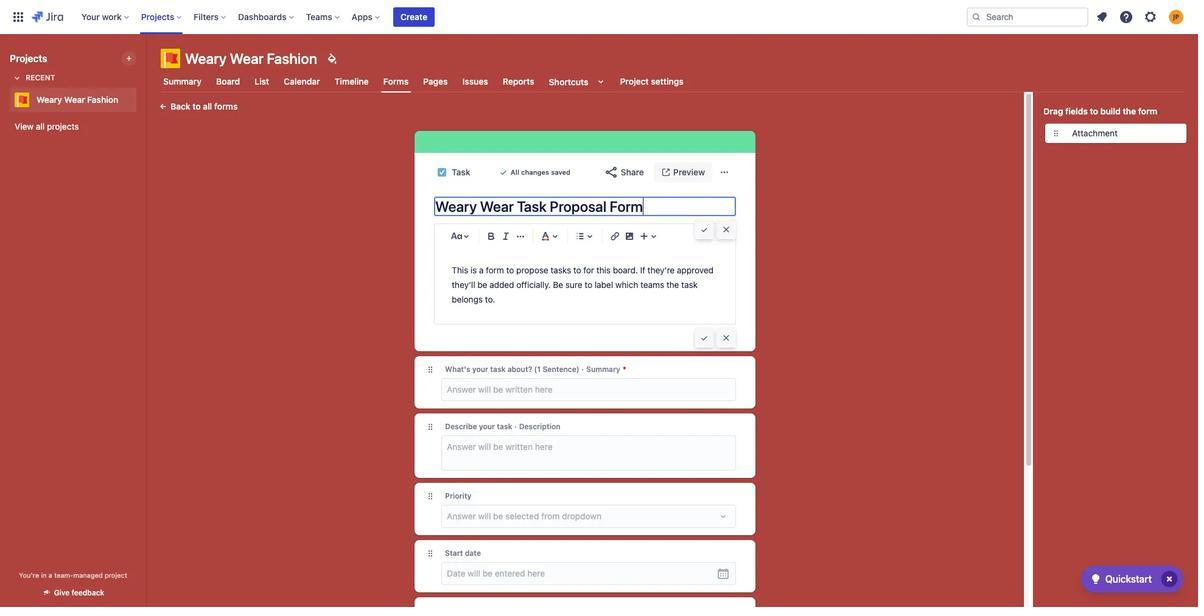 Task type: vqa. For each thing, say whether or not it's contained in the screenshot.
the Create
yes



Task type: describe. For each thing, give the bounding box(es) containing it.
be left the entered
[[483, 568, 493, 578]]

what's your task about? (1 sentence) · summary *
[[445, 365, 626, 374]]

1 horizontal spatial ·
[[582, 365, 584, 374]]

teams button
[[302, 7, 344, 26]]

list link
[[252, 71, 272, 93]]

create button
[[393, 7, 435, 26]]

(1
[[534, 365, 541, 374]]

you're in a team-managed project
[[19, 571, 127, 579]]

settings image
[[1144, 9, 1158, 24]]

set background color image
[[325, 51, 339, 66]]

2 confirm image from the top
[[700, 333, 709, 343]]

forms
[[383, 76, 409, 86]]

timeline link
[[332, 71, 371, 93]]

more formatting image
[[513, 229, 528, 244]]

dashboards
[[238, 11, 287, 22]]

*
[[623, 365, 626, 374]]

officially.
[[517, 280, 551, 290]]

be inside this is a form to propose tasks to for this board. if they're approved they'll be added officially. be sure to label which teams the task belongs to.
[[478, 280, 487, 290]]

answer for describe
[[447, 441, 476, 452]]

you're
[[19, 571, 39, 579]]

sure
[[566, 280, 582, 290]]

sidebar navigation image
[[133, 49, 160, 73]]

work
[[102, 11, 122, 22]]

forms
[[214, 101, 238, 111]]

add image, video, or file image
[[622, 229, 637, 244]]

here for description
[[535, 441, 553, 452]]

they're
[[648, 265, 675, 275]]

filters
[[194, 11, 219, 22]]

projects
[[47, 121, 79, 132]]

tasks
[[551, 265, 571, 275]]

dismiss quickstart image
[[1160, 569, 1180, 589]]

describe your task · description
[[445, 422, 561, 431]]

they'll
[[452, 280, 475, 290]]

give feedback button
[[35, 583, 112, 603]]

pages link
[[421, 71, 450, 93]]

0 horizontal spatial projects
[[10, 53, 47, 64]]

describe
[[445, 422, 477, 431]]

belongs
[[452, 294, 483, 304]]

shortcuts
[[549, 76, 589, 87]]

all inside "link"
[[203, 101, 212, 111]]

calendar image
[[716, 566, 731, 581]]

your profile and settings image
[[1169, 9, 1184, 24]]

1 confirm image from the top
[[700, 225, 709, 234]]

notifications image
[[1095, 9, 1110, 24]]

shortcuts button
[[547, 71, 610, 93]]

projects button
[[137, 7, 186, 26]]

0 vertical spatial weary wear fashion
[[185, 50, 317, 67]]

task for summary
[[490, 365, 506, 374]]

help image
[[1119, 9, 1134, 24]]

start date
[[445, 549, 481, 558]]

summary link
[[161, 71, 204, 93]]

about?
[[508, 365, 532, 374]]

managed
[[73, 571, 103, 579]]

text styles image
[[449, 229, 464, 244]]

project
[[105, 571, 127, 579]]

quickstart
[[1106, 574, 1152, 585]]

entered
[[495, 568, 525, 578]]

cancel image for second confirm icon from the bottom of the page
[[722, 225, 731, 234]]

back
[[171, 101, 190, 111]]

build
[[1101, 106, 1121, 116]]

0 vertical spatial the
[[1123, 106, 1136, 116]]

added
[[490, 280, 514, 290]]

your
[[81, 11, 100, 22]]

weary inside 'weary wear fashion' link
[[37, 94, 62, 105]]

0 horizontal spatial ·
[[514, 422, 517, 431]]

a for in
[[49, 571, 52, 579]]

0 horizontal spatial fashion
[[87, 94, 118, 105]]

for
[[584, 265, 594, 275]]

cancel image for 1st confirm icon from the bottom
[[722, 333, 731, 343]]

pages
[[423, 76, 448, 86]]

issues
[[463, 76, 488, 86]]

back to all forms link
[[151, 97, 245, 116]]

reports
[[503, 76, 534, 86]]

list
[[255, 76, 269, 86]]

collapse recent projects image
[[10, 71, 24, 85]]

lists image
[[573, 229, 588, 244]]

view
[[15, 121, 34, 132]]

quickstart button
[[1081, 566, 1184, 593]]

apps button
[[348, 7, 385, 26]]

your for describe
[[479, 422, 495, 431]]

your work
[[81, 11, 122, 22]]

which
[[616, 280, 638, 290]]

Search field
[[967, 7, 1089, 26]]

create
[[401, 11, 427, 22]]

be up describe your task · description
[[493, 384, 503, 395]]

1 vertical spatial wear
[[64, 94, 85, 105]]

will up describe your task · description
[[478, 384, 491, 395]]

teams
[[641, 280, 664, 290]]

will left selected
[[478, 511, 491, 521]]

fields
[[1066, 106, 1088, 116]]

opendropdown image
[[716, 509, 731, 524]]

1 horizontal spatial form
[[1139, 106, 1158, 116]]

preview button
[[654, 163, 713, 182]]

give
[[54, 588, 70, 597]]

drag
[[1044, 106, 1063, 116]]

be
[[553, 280, 563, 290]]

date
[[465, 549, 481, 558]]

to left build
[[1090, 106, 1099, 116]]

start
[[445, 549, 463, 558]]

apps
[[352, 11, 373, 22]]

priority
[[445, 491, 472, 501]]

calendar link
[[281, 71, 323, 93]]

filters button
[[190, 7, 231, 26]]

date
[[447, 568, 465, 578]]



Task type: locate. For each thing, give the bounding box(es) containing it.
feedback
[[72, 588, 104, 597]]

0 horizontal spatial form
[[486, 265, 504, 275]]

share
[[621, 167, 644, 177]]

give feedback
[[54, 588, 104, 597]]

will right date
[[468, 568, 480, 578]]

timeline
[[335, 76, 369, 86]]

None field
[[435, 198, 735, 215]]

bold ⌘b image
[[484, 229, 499, 244]]

if
[[640, 265, 645, 275]]

Main content area, start typing to enter text. text field
[[452, 263, 719, 307]]

answer will be written here down describe your task · description
[[447, 441, 553, 452]]

projects
[[141, 11, 174, 22], [10, 53, 47, 64]]

changes
[[521, 168, 549, 176]]

will
[[478, 384, 491, 395], [478, 441, 491, 452], [478, 511, 491, 521], [468, 568, 480, 578]]

project settings link
[[618, 71, 686, 93]]

answer will be written here for about?
[[447, 384, 553, 395]]

fashion left add to starred icon
[[87, 94, 118, 105]]

summary left *
[[586, 365, 621, 374]]

0 vertical spatial cancel image
[[722, 225, 731, 234]]

1 vertical spatial the
[[667, 280, 679, 290]]

1 vertical spatial form
[[486, 265, 504, 275]]

cancel image
[[722, 225, 731, 234], [722, 333, 731, 343]]

here for (1
[[535, 384, 553, 395]]

attachment
[[1072, 128, 1118, 138]]

all changes saved
[[511, 168, 571, 176]]

1 vertical spatial a
[[49, 571, 52, 579]]

here down description
[[535, 441, 553, 452]]

all right "view"
[[36, 121, 45, 132]]

3 answer from the top
[[447, 511, 476, 521]]

summary up back
[[163, 76, 202, 86]]

issues link
[[460, 71, 491, 93]]

2 vertical spatial task
[[497, 422, 512, 431]]

to right back
[[193, 101, 201, 111]]

task down approved
[[682, 280, 698, 290]]

propose
[[516, 265, 548, 275]]

italic ⌘i image
[[499, 229, 513, 244]]

0 vertical spatial here
[[535, 384, 553, 395]]

written for about?
[[506, 384, 533, 395]]

your for what's
[[472, 365, 488, 374]]

2 vertical spatial answer
[[447, 511, 476, 521]]

search image
[[972, 12, 982, 22]]

weary wear fashion
[[185, 50, 317, 67], [37, 94, 118, 105]]

weary wear fashion link
[[10, 88, 132, 112]]

calendar
[[284, 76, 320, 86]]

1 written from the top
[[506, 384, 533, 395]]

label
[[595, 280, 613, 290]]

written for ·
[[506, 441, 533, 452]]

form
[[1139, 106, 1158, 116], [486, 265, 504, 275]]

board link
[[214, 71, 242, 93]]

projects inside popup button
[[141, 11, 174, 22]]

1 answer from the top
[[447, 384, 476, 395]]

1 vertical spatial cancel image
[[722, 333, 731, 343]]

wear up view all projects link
[[64, 94, 85, 105]]

date will be entered here
[[447, 568, 545, 578]]

1 horizontal spatial the
[[1123, 106, 1136, 116]]

answer for what's
[[447, 384, 476, 395]]

team-
[[54, 571, 73, 579]]

1 horizontal spatial wear
[[230, 50, 264, 67]]

0 horizontal spatial summary
[[163, 76, 202, 86]]

your work button
[[78, 7, 134, 26]]

2 written from the top
[[506, 441, 533, 452]]

0 vertical spatial weary
[[185, 50, 227, 67]]

0 horizontal spatial the
[[667, 280, 679, 290]]

answer
[[447, 384, 476, 395], [447, 441, 476, 452], [447, 511, 476, 521]]

1 cancel image from the top
[[722, 225, 731, 234]]

share image
[[604, 165, 618, 180]]

task left description
[[497, 422, 512, 431]]

2 vertical spatial here
[[528, 568, 545, 578]]

1 vertical spatial weary wear fashion
[[37, 94, 118, 105]]

banner
[[0, 0, 1198, 34]]

dropdown
[[562, 511, 602, 521]]

task
[[682, 280, 698, 290], [490, 365, 506, 374], [497, 422, 512, 431]]

·
[[582, 365, 584, 374], [514, 422, 517, 431]]

will down describe your task · description
[[478, 441, 491, 452]]

1 vertical spatial all
[[36, 121, 45, 132]]

1 vertical spatial fashion
[[87, 94, 118, 105]]

1 vertical spatial your
[[479, 422, 495, 431]]

dashboards button
[[234, 7, 299, 26]]

task
[[452, 167, 470, 177]]

selected
[[506, 511, 539, 521]]

0 vertical spatial ·
[[582, 365, 584, 374]]

0 vertical spatial all
[[203, 101, 212, 111]]

· right sentence)
[[582, 365, 584, 374]]

the down they're
[[667, 280, 679, 290]]

1 horizontal spatial all
[[203, 101, 212, 111]]

0 vertical spatial summary
[[163, 76, 202, 86]]

form right build
[[1139, 106, 1158, 116]]

0 horizontal spatial weary
[[37, 94, 62, 105]]

to left for
[[574, 265, 581, 275]]

recent
[[26, 73, 55, 82]]

this
[[452, 265, 468, 275]]

tab list
[[153, 71, 1191, 93]]

a for is
[[479, 265, 484, 275]]

your right describe
[[479, 422, 495, 431]]

description
[[519, 422, 561, 431]]

1 vertical spatial weary
[[37, 94, 62, 105]]

what's
[[445, 365, 470, 374]]

a right in at the left bottom of page
[[49, 571, 52, 579]]

from
[[542, 511, 560, 521]]

0 vertical spatial your
[[472, 365, 488, 374]]

your right what's
[[472, 365, 488, 374]]

answer down priority
[[447, 511, 476, 521]]

0 vertical spatial confirm image
[[700, 225, 709, 234]]

1 horizontal spatial weary
[[185, 50, 227, 67]]

be
[[478, 280, 487, 290], [493, 384, 503, 395], [493, 441, 503, 452], [493, 511, 503, 521], [483, 568, 493, 578]]

1 vertical spatial written
[[506, 441, 533, 452]]

written down describe your task · description
[[506, 441, 533, 452]]

check image
[[1089, 572, 1103, 586]]

1 horizontal spatial a
[[479, 265, 484, 275]]

2 answer from the top
[[447, 441, 476, 452]]

task for description
[[497, 422, 512, 431]]

1 vertical spatial confirm image
[[700, 333, 709, 343]]

0 horizontal spatial all
[[36, 121, 45, 132]]

all left forms
[[203, 101, 212, 111]]

weary wear fashion up view all projects link
[[37, 94, 118, 105]]

project
[[620, 76, 649, 86]]

summary inside summary link
[[163, 76, 202, 86]]

2 answer will be written here from the top
[[447, 441, 553, 452]]

here right the entered
[[528, 568, 545, 578]]

0 vertical spatial a
[[479, 265, 484, 275]]

1 horizontal spatial projects
[[141, 11, 174, 22]]

answer will be selected from dropdown
[[447, 511, 602, 521]]

0 vertical spatial fashion
[[267, 50, 317, 67]]

1 horizontal spatial summary
[[586, 365, 621, 374]]

confirm image
[[700, 225, 709, 234], [700, 333, 709, 343]]

a inside this is a form to propose tasks to for this board. if they're approved they'll be added officially. be sure to label which teams the task belongs to.
[[479, 265, 484, 275]]

0 horizontal spatial weary wear fashion
[[37, 94, 118, 105]]

written
[[506, 384, 533, 395], [506, 441, 533, 452]]

view all projects link
[[10, 116, 136, 138]]

1 vertical spatial answer will be written here
[[447, 441, 553, 452]]

teams
[[306, 11, 332, 22]]

drag fields to build the form
[[1044, 106, 1158, 116]]

form inside this is a form to propose tasks to for this board. if they're approved they'll be added officially. be sure to label which teams the task belongs to.
[[486, 265, 504, 275]]

0 vertical spatial written
[[506, 384, 533, 395]]

weary wear fashion up list
[[185, 50, 317, 67]]

0 horizontal spatial a
[[49, 571, 52, 579]]

answer down what's
[[447, 384, 476, 395]]

· left description
[[514, 422, 517, 431]]

all
[[203, 101, 212, 111], [36, 121, 45, 132]]

be left selected
[[493, 511, 503, 521]]

answer will be written here down the about?
[[447, 384, 553, 395]]

summary
[[163, 76, 202, 86], [586, 365, 621, 374]]

written down the about?
[[506, 384, 533, 395]]

sentence)
[[543, 365, 580, 374]]

form actions image
[[720, 167, 730, 177]]

task inside this is a form to propose tasks to for this board. if they're approved they'll be added officially. be sure to label which teams the task belongs to.
[[682, 280, 698, 290]]

projects right 'work' at the left top of the page
[[141, 11, 174, 22]]

1 vertical spatial projects
[[10, 53, 47, 64]]

1 vertical spatial answer
[[447, 441, 476, 452]]

weary down recent
[[37, 94, 62, 105]]

primary element
[[7, 0, 967, 34]]

is
[[471, 265, 477, 275]]

tab list containing forms
[[153, 71, 1191, 93]]

1 vertical spatial summary
[[586, 365, 621, 374]]

project settings
[[620, 76, 684, 86]]

form up added
[[486, 265, 504, 275]]

2 cancel image from the top
[[722, 333, 731, 343]]

this
[[597, 265, 611, 275]]

saved
[[551, 168, 571, 176]]

task left the about?
[[490, 365, 506, 374]]

weary up board
[[185, 50, 227, 67]]

the
[[1123, 106, 1136, 116], [667, 280, 679, 290]]

here down (1
[[535, 384, 553, 395]]

1 vertical spatial ·
[[514, 422, 517, 431]]

1 vertical spatial here
[[535, 441, 553, 452]]

settings
[[651, 76, 684, 86]]

banner containing your work
[[0, 0, 1198, 34]]

be down describe your task · description
[[493, 441, 503, 452]]

all
[[511, 168, 519, 176]]

share button
[[596, 163, 651, 182]]

reports link
[[500, 71, 537, 93]]

be up to.
[[478, 280, 487, 290]]

here
[[535, 384, 553, 395], [535, 441, 553, 452], [528, 568, 545, 578]]

0 horizontal spatial wear
[[64, 94, 85, 105]]

answer down describe
[[447, 441, 476, 452]]

create project image
[[124, 54, 134, 63]]

a right is
[[479, 265, 484, 275]]

0 vertical spatial projects
[[141, 11, 174, 22]]

wear up list
[[230, 50, 264, 67]]

the inside this is a form to propose tasks to for this board. if they're approved they'll be added officially. be sure to label which teams the task belongs to.
[[667, 280, 679, 290]]

in
[[41, 571, 47, 579]]

board
[[216, 76, 240, 86]]

board.
[[613, 265, 638, 275]]

1 vertical spatial task
[[490, 365, 506, 374]]

your
[[472, 365, 488, 374], [479, 422, 495, 431]]

1 answer will be written here from the top
[[447, 384, 553, 395]]

weary
[[185, 50, 227, 67], [37, 94, 62, 105]]

1 horizontal spatial weary wear fashion
[[185, 50, 317, 67]]

the right build
[[1123, 106, 1136, 116]]

0 vertical spatial task
[[682, 280, 698, 290]]

approved
[[677, 265, 714, 275]]

appswitcher icon image
[[11, 9, 26, 24]]

projects up recent
[[10, 53, 47, 64]]

jira image
[[32, 9, 63, 24], [32, 9, 63, 24]]

0 vertical spatial wear
[[230, 50, 264, 67]]

link image
[[608, 229, 622, 244]]

fashion up calendar
[[267, 50, 317, 67]]

to down for
[[585, 280, 593, 290]]

to inside "link"
[[193, 101, 201, 111]]

0 vertical spatial answer
[[447, 384, 476, 395]]

0 vertical spatial form
[[1139, 106, 1158, 116]]

this is a form to propose tasks to for this board. if they're approved they'll be added officially. be sure to label which teams the task belongs to.
[[452, 265, 716, 304]]

to up added
[[506, 265, 514, 275]]

add to starred image
[[133, 93, 147, 107]]

answer will be written here for ·
[[447, 441, 553, 452]]

0 vertical spatial answer will be written here
[[447, 384, 553, 395]]

to.
[[485, 294, 495, 304]]

1 horizontal spatial fashion
[[267, 50, 317, 67]]



